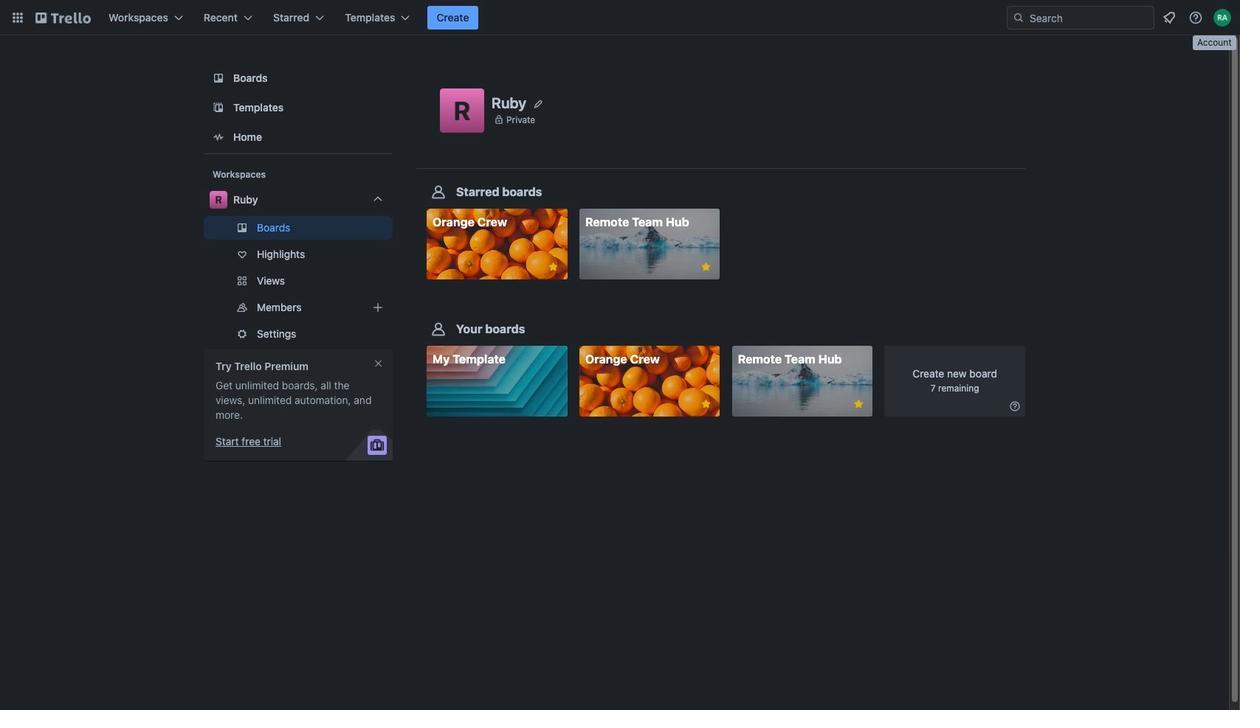 Task type: describe. For each thing, give the bounding box(es) containing it.
board image
[[210, 69, 227, 87]]

primary element
[[0, 0, 1240, 35]]

0 notifications image
[[1161, 9, 1178, 27]]

home image
[[210, 128, 227, 146]]

back to home image
[[35, 6, 91, 30]]

search image
[[1013, 12, 1025, 24]]

2 horizontal spatial click to unstar this board. it will be removed from your starred list. image
[[852, 398, 865, 411]]

open information menu image
[[1189, 10, 1203, 25]]

ruby anderson (rubyanderson7) image
[[1214, 9, 1231, 27]]



Task type: vqa. For each thing, say whether or not it's contained in the screenshot.
the search icon
yes



Task type: locate. For each thing, give the bounding box(es) containing it.
Search field
[[1025, 7, 1154, 28]]

0 horizontal spatial click to unstar this board. it will be removed from your starred list. image
[[547, 261, 560, 274]]

1 horizontal spatial click to unstar this board. it will be removed from your starred list. image
[[699, 261, 713, 274]]

click to unstar this board. it will be removed from your starred list. image
[[547, 261, 560, 274], [699, 261, 713, 274], [852, 398, 865, 411]]

tooltip
[[1193, 35, 1236, 50]]

sm image
[[1008, 400, 1023, 414]]

add image
[[369, 299, 387, 317]]

template board image
[[210, 99, 227, 117]]



